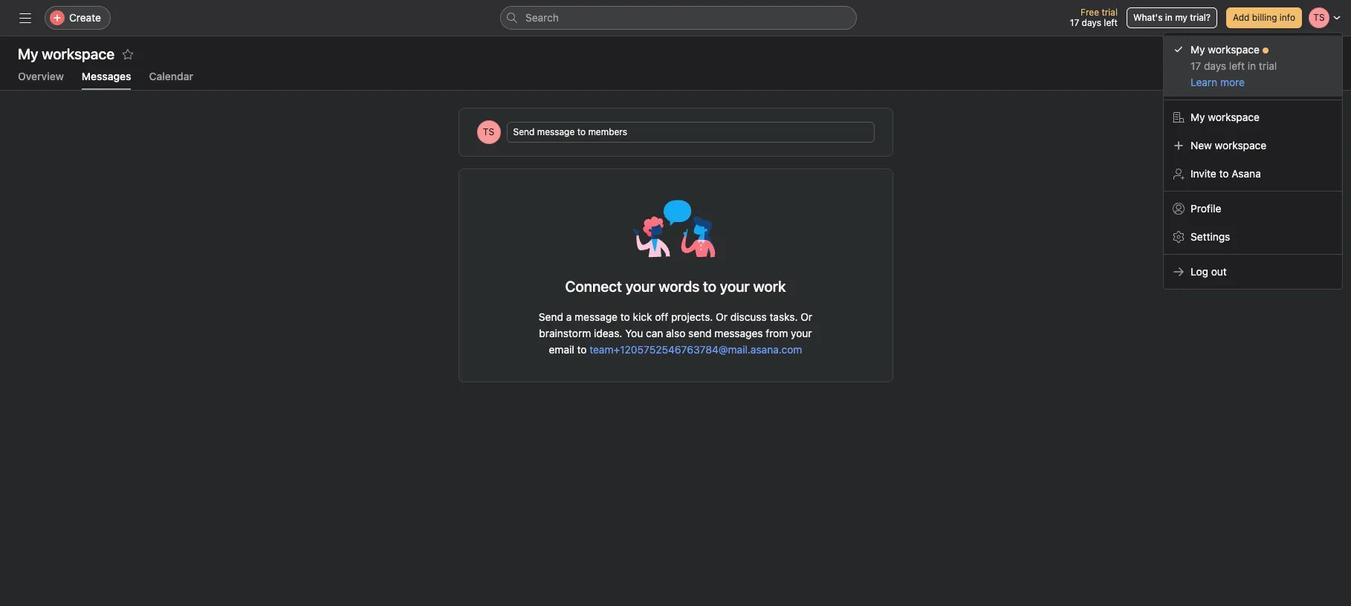 Task type: describe. For each thing, give the bounding box(es) containing it.
members
[[588, 126, 627, 138]]

workspace inside my workspace link
[[1208, 111, 1260, 123]]

what's in my trial? button
[[1127, 7, 1218, 28]]

2 vertical spatial ts
[[483, 126, 494, 138]]

trial inside 17 days left in trial learn more
[[1259, 59, 1277, 72]]

connect your words to your work
[[565, 278, 786, 295]]

left inside 17 days left in trial learn more
[[1229, 59, 1245, 72]]

search
[[526, 11, 559, 24]]

workspace inside radio item
[[1208, 43, 1260, 56]]

learn more button
[[1191, 76, 1245, 88]]

add to starred image
[[122, 48, 134, 60]]

17 days left in trial learn more
[[1191, 59, 1277, 88]]

ts button
[[1308, 4, 1343, 31]]

trial inside 'free trial 17 days left'
[[1102, 7, 1118, 18]]

my inside radio item
[[1191, 43, 1205, 56]]

send message to members
[[513, 126, 627, 138]]

from
[[766, 327, 788, 340]]

more
[[1221, 76, 1245, 88]]

info
[[1280, 12, 1296, 23]]

invite to asana
[[1191, 167, 1261, 180]]

to left "kick"
[[621, 311, 630, 323]]

send for send message to members
[[513, 126, 535, 138]]

12
[[1264, 58, 1274, 69]]

1 or from the left
[[716, 311, 728, 323]]

new workspace
[[1191, 139, 1267, 152]]

17 inside 'free trial 17 days left'
[[1070, 17, 1080, 28]]

what's
[[1134, 12, 1163, 23]]

messages
[[715, 327, 763, 340]]

2 vertical spatial workspace
[[1215, 139, 1267, 152]]

17 inside 17 days left in trial learn more
[[1191, 59, 1201, 72]]

profile
[[1191, 202, 1222, 215]]

send message to members button
[[507, 122, 875, 143]]

ideas.
[[594, 327, 623, 340]]

invite
[[1191, 167, 1217, 180]]

my
[[1175, 12, 1188, 23]]

add billing info button
[[1227, 7, 1302, 28]]

search button
[[500, 6, 857, 30]]

calendar
[[149, 70, 193, 83]]

days inside 'free trial 17 days left'
[[1082, 17, 1102, 28]]

days inside 17 days left in trial learn more
[[1204, 59, 1227, 72]]

log
[[1191, 265, 1209, 278]]

connect
[[565, 278, 622, 295]]

message inside button
[[537, 126, 575, 138]]

a
[[566, 311, 572, 323]]

1 horizontal spatial ts
[[1204, 57, 1215, 68]]

learn
[[1191, 76, 1218, 88]]

2 my workspace from the top
[[1191, 111, 1260, 123]]

radio item containing my workspace
[[1164, 36, 1343, 97]]

your inside send a message to kick off projects. or discuss tasks. or brainstorm ideas. you can also send messages from your email to
[[791, 327, 812, 340]]

in inside 17 days left in trial learn more
[[1248, 59, 1256, 72]]

off
[[655, 311, 668, 323]]



Task type: locate. For each thing, give the bounding box(es) containing it.
0 horizontal spatial left
[[1104, 17, 1118, 28]]

0 horizontal spatial ts
[[483, 126, 494, 138]]

left
[[1104, 17, 1118, 28], [1229, 59, 1245, 72]]

1 vertical spatial my
[[1191, 111, 1205, 123]]

1 horizontal spatial send
[[539, 311, 563, 323]]

in
[[1165, 12, 1173, 23], [1248, 59, 1256, 72]]

my
[[1191, 43, 1205, 56], [1191, 111, 1205, 123]]

free trial 17 days left
[[1070, 7, 1118, 28]]

in inside what's in my trial? button
[[1165, 12, 1173, 23]]

team+1205752546763784@mail.asana.com
[[590, 343, 802, 356]]

0 vertical spatial message
[[537, 126, 575, 138]]

my workspace up new workspace
[[1191, 111, 1260, 123]]

your up "kick"
[[626, 278, 655, 295]]

also
[[666, 327, 686, 340]]

2 horizontal spatial ts
[[1314, 12, 1325, 23]]

bk
[[1219, 57, 1231, 68]]

workspace up new workspace
[[1208, 111, 1260, 123]]

send inside button
[[513, 126, 535, 138]]

1 horizontal spatial 17
[[1191, 59, 1201, 72]]

1 horizontal spatial or
[[801, 311, 813, 323]]

1 vertical spatial trial
[[1259, 59, 1277, 72]]

send inside send a message to kick off projects. or discuss tasks. or brainstorm ideas. you can also send messages from your email to
[[539, 311, 563, 323]]

create
[[69, 11, 101, 24]]

workspace
[[1208, 43, 1260, 56], [1208, 111, 1260, 123], [1215, 139, 1267, 152]]

1 vertical spatial 17
[[1191, 59, 1201, 72]]

1 vertical spatial send
[[539, 311, 563, 323]]

message left members
[[537, 126, 575, 138]]

0 vertical spatial days
[[1082, 17, 1102, 28]]

17 up learn
[[1191, 59, 1201, 72]]

out
[[1211, 265, 1227, 278]]

2 my from the top
[[1191, 111, 1205, 123]]

my workspace
[[1191, 43, 1260, 56], [1191, 111, 1260, 123]]

0 horizontal spatial or
[[716, 311, 728, 323]]

radio item
[[1164, 36, 1343, 97]]

search list box
[[500, 6, 857, 30]]

0 horizontal spatial 17
[[1070, 17, 1080, 28]]

0 horizontal spatial days
[[1082, 17, 1102, 28]]

messages
[[82, 70, 131, 83]]

trial right free
[[1102, 7, 1118, 18]]

my up new
[[1191, 111, 1205, 123]]

asana
[[1232, 167, 1261, 180]]

17 left free
[[1070, 17, 1080, 28]]

free
[[1081, 7, 1099, 18]]

0 vertical spatial in
[[1165, 12, 1173, 23]]

in left my
[[1165, 12, 1173, 23]]

trial?
[[1190, 12, 1211, 23]]

pr
[[1235, 57, 1244, 68]]

0 vertical spatial trial
[[1102, 7, 1118, 18]]

discuss
[[731, 311, 767, 323]]

days
[[1082, 17, 1102, 28], [1204, 59, 1227, 72]]

my workspace inside radio item
[[1191, 43, 1260, 56]]

left right free
[[1104, 17, 1118, 28]]

0 vertical spatial your
[[626, 278, 655, 295]]

1 my workspace from the top
[[1191, 43, 1260, 56]]

to right the invite
[[1220, 167, 1229, 180]]

0 horizontal spatial send
[[513, 126, 535, 138]]

expand sidebar image
[[19, 12, 31, 24]]

days left what's
[[1082, 17, 1102, 28]]

message up ideas.
[[575, 311, 618, 323]]

1 horizontal spatial days
[[1204, 59, 1227, 72]]

message inside send a message to kick off projects. or discuss tasks. or brainstorm ideas. you can also send messages from your email to
[[575, 311, 618, 323]]

0 vertical spatial left
[[1104, 17, 1118, 28]]

my workspace up bk
[[1191, 43, 1260, 56]]

brainstorm
[[539, 327, 591, 340]]

1 vertical spatial in
[[1248, 59, 1256, 72]]

ts inside dropdown button
[[1314, 12, 1325, 23]]

my workspace
[[18, 45, 115, 62]]

your down tasks.
[[791, 327, 812, 340]]

1 horizontal spatial in
[[1248, 59, 1256, 72]]

create button
[[45, 6, 111, 30]]

0 horizontal spatial your
[[626, 278, 655, 295]]

0 vertical spatial send
[[513, 126, 535, 138]]

new
[[1191, 139, 1212, 152]]

settings
[[1191, 230, 1231, 243]]

can
[[646, 327, 663, 340]]

left up more
[[1229, 59, 1245, 72]]

17
[[1070, 17, 1080, 28], [1191, 59, 1201, 72]]

my down trial?
[[1191, 43, 1205, 56]]

1 vertical spatial your
[[791, 327, 812, 340]]

days up learn more button
[[1204, 59, 1227, 72]]

my workspace link
[[1164, 103, 1343, 132]]

tasks.
[[770, 311, 798, 323]]

to
[[577, 126, 586, 138], [1220, 167, 1229, 180], [703, 278, 717, 295], [621, 311, 630, 323], [577, 343, 587, 356]]

1 horizontal spatial left
[[1229, 59, 1245, 72]]

log out
[[1191, 265, 1227, 278]]

add
[[1233, 12, 1250, 23]]

to left members
[[577, 126, 586, 138]]

calendar link
[[149, 70, 193, 90]]

0 vertical spatial 17
[[1070, 17, 1080, 28]]

workspace up asana at the top
[[1215, 139, 1267, 152]]

projects.
[[671, 311, 713, 323]]

workspace up pr
[[1208, 43, 1260, 56]]

words
[[659, 278, 700, 295]]

in right pr
[[1248, 59, 1256, 72]]

0 vertical spatial ts
[[1314, 12, 1325, 23]]

your
[[626, 278, 655, 295], [791, 327, 812, 340]]

or up messages
[[716, 311, 728, 323]]

1 my from the top
[[1191, 43, 1205, 56]]

0 vertical spatial my workspace
[[1191, 43, 1260, 56]]

to inside 'send message to members' button
[[577, 126, 586, 138]]

message
[[537, 126, 575, 138], [575, 311, 618, 323]]

overview
[[18, 70, 64, 83]]

0 horizontal spatial in
[[1165, 12, 1173, 23]]

1 vertical spatial left
[[1229, 59, 1245, 72]]

1 vertical spatial message
[[575, 311, 618, 323]]

0 vertical spatial my
[[1191, 43, 1205, 56]]

1 vertical spatial days
[[1204, 59, 1227, 72]]

overview link
[[18, 70, 64, 90]]

1 vertical spatial ts
[[1204, 57, 1215, 68]]

add billing info
[[1233, 12, 1296, 23]]

send for send a message to kick off projects. or discuss tasks. or brainstorm ideas. you can also send messages from your email to
[[539, 311, 563, 323]]

your work
[[720, 278, 786, 295]]

1 horizontal spatial your
[[791, 327, 812, 340]]

send
[[688, 327, 712, 340]]

trial
[[1102, 7, 1118, 18], [1259, 59, 1277, 72]]

or right tasks.
[[801, 311, 813, 323]]

1 vertical spatial my workspace
[[1191, 111, 1260, 123]]

1 horizontal spatial trial
[[1259, 59, 1277, 72]]

send a message to kick off projects. or discuss tasks. or brainstorm ideas. you can also send messages from your email to
[[539, 311, 813, 356]]

email
[[549, 343, 574, 356]]

what's in my trial?
[[1134, 12, 1211, 23]]

left inside 'free trial 17 days left'
[[1104, 17, 1118, 28]]

2 or from the left
[[801, 311, 813, 323]]

messages link
[[82, 70, 131, 90]]

send
[[513, 126, 535, 138], [539, 311, 563, 323]]

1 vertical spatial workspace
[[1208, 111, 1260, 123]]

kick
[[633, 311, 652, 323]]

ts
[[1314, 12, 1325, 23], [1204, 57, 1215, 68], [483, 126, 494, 138]]

to right words
[[703, 278, 717, 295]]

0 vertical spatial workspace
[[1208, 43, 1260, 56]]

you
[[625, 327, 643, 340]]

0 horizontal spatial trial
[[1102, 7, 1118, 18]]

billing
[[1252, 12, 1277, 23]]

to right email
[[577, 343, 587, 356]]

team+1205752546763784@mail.asana.com link
[[590, 343, 802, 356]]

or
[[716, 311, 728, 323], [801, 311, 813, 323]]

trial right el
[[1259, 59, 1277, 72]]

el
[[1251, 57, 1258, 68]]



Task type: vqa. For each thing, say whether or not it's contained in the screenshot.
"Overview"
yes



